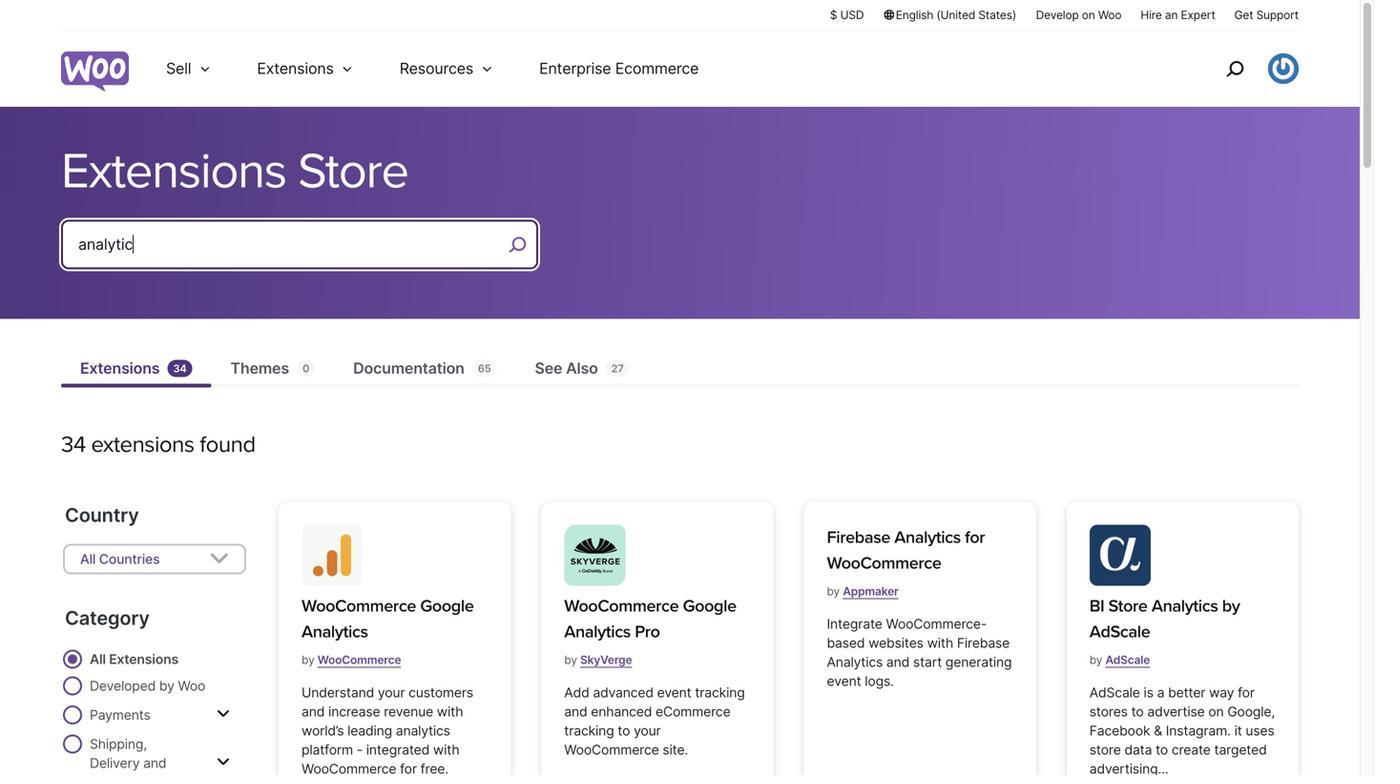 Task type: vqa. For each thing, say whether or not it's contained in the screenshot.


Task type: describe. For each thing, give the bounding box(es) containing it.
by woocommerce
[[302, 654, 401, 667]]

shipping,
[[90, 737, 147, 753]]

extensions store link
[[61, 142, 1299, 202]]

extensions inside 'button'
[[257, 59, 334, 78]]

extensions store
[[61, 142, 408, 202]]

extensions button
[[234, 31, 377, 107]]

65
[[478, 363, 491, 375]]

extensions
[[91, 431, 194, 459]]

site.
[[663, 742, 688, 759]]

analytics for woocommerce google analytics
[[302, 622, 368, 643]]

usd
[[840, 8, 864, 22]]

appmaker
[[843, 585, 899, 599]]

0
[[302, 363, 309, 375]]

firebase analytics for woocommerce link
[[827, 525, 1013, 577]]

woocommerce inside the woocommerce google analytics
[[302, 596, 416, 617]]

add
[[564, 685, 589, 701]]

woocommerce inside understand your customers and increase revenue with world's leading analytics platform - integrated with woocommerce for free.
[[302, 761, 396, 776]]

your inside add advanced event tracking and enhanced ecommerce tracking to your woocommerce site.
[[634, 723, 661, 740]]

advanced
[[593, 685, 654, 701]]

and inside shipping, delivery and fulfillment
[[143, 756, 166, 772]]

by for woocommerce google analytics
[[302, 654, 315, 667]]

sell
[[166, 59, 191, 78]]

firebase inside firebase analytics for woocommerce
[[827, 528, 890, 548]]

see
[[535, 359, 562, 378]]

34 for 34
[[173, 363, 187, 375]]

(united
[[937, 8, 975, 22]]

by for firebase analytics for woocommerce
[[827, 585, 840, 599]]

store
[[1090, 742, 1121, 759]]

resources
[[400, 59, 473, 78]]

english (united states)
[[896, 8, 1016, 22]]

and inside add advanced event tracking and enhanced ecommerce tracking to your woocommerce site.
[[564, 704, 587, 720]]

google,
[[1228, 704, 1275, 720]]

developed
[[90, 678, 156, 695]]

customers
[[409, 685, 473, 701]]

shipping, delivery and fulfillment
[[90, 737, 166, 776]]

open account menu image
[[1268, 53, 1299, 84]]

enterprise ecommerce link
[[516, 31, 722, 107]]

an
[[1165, 8, 1178, 22]]

all for all countries
[[80, 552, 96, 568]]

enterprise ecommerce
[[539, 59, 699, 78]]

support
[[1256, 8, 1299, 22]]

generating
[[946, 655, 1012, 671]]

$
[[830, 8, 837, 22]]

woocommerce-
[[886, 616, 987, 633]]

all countries
[[80, 552, 160, 568]]

show subcategories image for payments
[[217, 707, 230, 722]]

1 horizontal spatial to
[[1131, 704, 1144, 720]]

targeted
[[1214, 742, 1267, 759]]

woocommerce link
[[318, 646, 401, 675]]

sell button
[[143, 31, 234, 107]]

get support link
[[1235, 7, 1299, 23]]

also
[[566, 359, 598, 378]]

analytics for bi store analytics by adscale
[[1152, 596, 1218, 617]]

on inside adscale is a better way for stores to advertise on google, facebook & instagram. it uses store data to create targeted advertising...
[[1208, 704, 1224, 720]]

2 horizontal spatial to
[[1156, 742, 1168, 759]]

integrate woocommerce- based websites with firebase analytics and start generating event logs.
[[827, 616, 1012, 690]]

develop on woo link
[[1036, 7, 1122, 23]]

found
[[200, 431, 255, 459]]

angle down image
[[209, 548, 229, 571]]

english (united states) button
[[883, 7, 1017, 23]]

0 vertical spatial tracking
[[695, 685, 745, 701]]

create
[[1172, 742, 1211, 759]]

34 extensions found
[[61, 431, 255, 459]]

see also
[[535, 359, 598, 378]]

skyverge link
[[580, 646, 632, 675]]

woo for develop on woo
[[1098, 8, 1122, 22]]

hire
[[1141, 8, 1162, 22]]

with inside "integrate woocommerce- based websites with firebase analytics and start generating event logs."
[[927, 636, 953, 652]]

develop
[[1036, 8, 1079, 22]]

$ usd
[[830, 8, 864, 22]]

0 vertical spatial on
[[1082, 8, 1095, 22]]

data
[[1125, 742, 1152, 759]]

adscale link
[[1106, 646, 1150, 675]]

service navigation menu element
[[1185, 38, 1299, 100]]

all extensions
[[90, 652, 178, 668]]

revenue
[[384, 704, 433, 720]]

add advanced event tracking and enhanced ecommerce tracking to your woocommerce site.
[[564, 685, 745, 759]]

payments
[[90, 708, 150, 724]]

pro
[[635, 622, 660, 643]]

analytics
[[396, 723, 450, 740]]

1 vertical spatial with
[[437, 704, 463, 720]]

bi store analytics by adscale link
[[1090, 594, 1276, 646]]

&
[[1154, 723, 1162, 740]]

woocommerce google analytics pro
[[564, 596, 736, 643]]

understand
[[302, 685, 374, 701]]

fulfillment
[[90, 775, 153, 776]]

instagram.
[[1166, 723, 1231, 740]]

appmaker link
[[843, 577, 899, 606]]

hire an expert link
[[1141, 7, 1215, 23]]



Task type: locate. For each thing, give the bounding box(es) containing it.
woocommerce google analytics pro link
[[564, 594, 751, 646]]

google inside the woocommerce google analytics
[[420, 596, 474, 617]]

show subcategories image for shipping, delivery and fulfillment
[[217, 755, 230, 771]]

None search field
[[61, 220, 538, 292]]

to down enhanced
[[618, 723, 630, 740]]

show subcategories image
[[217, 707, 230, 722], [217, 755, 230, 771]]

2 horizontal spatial for
[[1238, 685, 1255, 701]]

event inside "integrate woocommerce- based websites with firebase analytics and start generating event logs."
[[827, 674, 861, 690]]

hire an expert
[[1141, 8, 1215, 22]]

with down customers
[[437, 704, 463, 720]]

and inside understand your customers and increase revenue with world's leading analytics platform - integrated with woocommerce for free.
[[302, 704, 325, 720]]

analytics inside bi store analytics by adscale
[[1152, 596, 1218, 617]]

by left adscale link
[[1090, 654, 1102, 667]]

to down is
[[1131, 704, 1144, 720]]

adscale up the 'by adscale'
[[1090, 622, 1150, 643]]

enhanced
[[591, 704, 652, 720]]

facebook
[[1090, 723, 1150, 740]]

1 vertical spatial show subcategories image
[[217, 755, 230, 771]]

all inside filter countries field
[[80, 552, 96, 568]]

countries
[[99, 552, 160, 568]]

by up add at left bottom
[[564, 654, 577, 667]]

1 google from the left
[[420, 596, 474, 617]]

2 vertical spatial to
[[1156, 742, 1168, 759]]

1 vertical spatial your
[[634, 723, 661, 740]]

34 left the extensions
[[61, 431, 86, 459]]

start
[[913, 655, 942, 671]]

by up understand
[[302, 654, 315, 667]]

analytics up by woocommerce
[[302, 622, 368, 643]]

understand your customers and increase revenue with world's leading analytics platform - integrated with woocommerce for free.
[[302, 685, 473, 776]]

ecommerce
[[615, 59, 699, 78]]

woocommerce down -
[[302, 761, 396, 776]]

analytics up by skyverge
[[564, 622, 631, 643]]

enterprise
[[539, 59, 611, 78]]

woocommerce up understand
[[318, 654, 401, 667]]

analytics inside woocommerce google analytics pro
[[564, 622, 631, 643]]

english
[[896, 8, 933, 22]]

country
[[65, 504, 139, 527]]

for inside understand your customers and increase revenue with world's leading analytics platform - integrated with woocommerce for free.
[[400, 761, 417, 776]]

adscale inside adscale is a better way for stores to advertise on google, facebook & instagram. it uses store data to create targeted advertising...
[[1090, 685, 1140, 701]]

1 horizontal spatial 34
[[173, 363, 187, 375]]

advertise
[[1147, 704, 1205, 720]]

firebase up generating
[[957, 636, 1010, 652]]

for up woocommerce-
[[965, 528, 985, 548]]

adscale up is
[[1106, 654, 1150, 667]]

0 vertical spatial adscale
[[1090, 622, 1150, 643]]

documentation
[[353, 359, 465, 378]]

all up developed
[[90, 652, 106, 668]]

0 vertical spatial firebase
[[827, 528, 890, 548]]

tracking
[[695, 685, 745, 701], [564, 723, 614, 740]]

google for woocommerce google analytics
[[420, 596, 474, 617]]

store
[[298, 142, 408, 202], [1109, 596, 1148, 617]]

themes
[[231, 359, 289, 378]]

with up free.
[[433, 742, 459, 759]]

34 for 34 extensions found
[[61, 431, 86, 459]]

analytics inside the woocommerce google analytics
[[302, 622, 368, 643]]

adscale inside bi store analytics by adscale
[[1090, 622, 1150, 643]]

google for woocommerce google analytics pro
[[683, 596, 736, 617]]

ecommerce
[[656, 704, 731, 720]]

your inside understand your customers and increase revenue with world's leading analytics platform - integrated with woocommerce for free.
[[378, 685, 405, 701]]

bi
[[1090, 596, 1104, 617]]

analytics down based
[[827, 655, 883, 671]]

integrate
[[827, 616, 883, 633]]

firebase
[[827, 528, 890, 548], [957, 636, 1010, 652]]

woo down all extensions
[[178, 678, 205, 695]]

0 horizontal spatial event
[[657, 685, 691, 701]]

and up the fulfillment
[[143, 756, 166, 772]]

better
[[1168, 685, 1206, 701]]

on right develop on the top
[[1082, 8, 1095, 22]]

0 horizontal spatial to
[[618, 723, 630, 740]]

0 vertical spatial all
[[80, 552, 96, 568]]

analytics inside "integrate woocommerce- based websites with firebase analytics and start generating event logs."
[[827, 655, 883, 671]]

2 google from the left
[[683, 596, 736, 617]]

1 vertical spatial all
[[90, 652, 106, 668]]

Search extensions search field
[[78, 231, 502, 258]]

0 vertical spatial 34
[[173, 363, 187, 375]]

1 horizontal spatial woo
[[1098, 8, 1122, 22]]

integrated
[[366, 742, 430, 759]]

1 vertical spatial adscale
[[1106, 654, 1150, 667]]

bi store analytics by adscale
[[1090, 596, 1240, 643]]

0 vertical spatial store
[[298, 142, 408, 202]]

firebase inside "integrate woocommerce- based websites with firebase analytics and start generating event logs."
[[957, 636, 1010, 652]]

by appmaker
[[827, 585, 899, 599]]

developed by woo
[[90, 678, 205, 695]]

by down all extensions
[[159, 678, 174, 695]]

event left logs.
[[827, 674, 861, 690]]

store for extensions store
[[298, 142, 408, 202]]

for up the google,
[[1238, 685, 1255, 701]]

1 vertical spatial tracking
[[564, 723, 614, 740]]

1 vertical spatial to
[[618, 723, 630, 740]]

woocommerce inside woocommerce google analytics pro
[[564, 596, 679, 617]]

and
[[886, 655, 910, 671], [302, 704, 325, 720], [564, 704, 587, 720], [143, 756, 166, 772]]

1 vertical spatial 34
[[61, 431, 86, 459]]

1 horizontal spatial event
[[827, 674, 861, 690]]

world's
[[302, 723, 344, 740]]

2 vertical spatial adscale
[[1090, 685, 1140, 701]]

for
[[965, 528, 985, 548], [1238, 685, 1255, 701], [400, 761, 417, 776]]

1 vertical spatial for
[[1238, 685, 1255, 701]]

by for bi store analytics by adscale
[[1090, 654, 1102, 667]]

and up world's
[[302, 704, 325, 720]]

by adscale
[[1090, 654, 1150, 667]]

woocommerce google analytics link
[[302, 594, 488, 646]]

analytics inside firebase analytics for woocommerce
[[894, 528, 961, 548]]

and down add at left bottom
[[564, 704, 587, 720]]

0 horizontal spatial firebase
[[827, 528, 890, 548]]

by inside bi store analytics by adscale
[[1222, 596, 1240, 617]]

your down enhanced
[[634, 723, 661, 740]]

1 vertical spatial woo
[[178, 678, 205, 695]]

1 show subcategories image from the top
[[217, 707, 230, 722]]

tracking up ecommerce
[[695, 685, 745, 701]]

a
[[1157, 685, 1165, 701]]

and down websites
[[886, 655, 910, 671]]

0 horizontal spatial for
[[400, 761, 417, 776]]

woocommerce up woocommerce link
[[302, 596, 416, 617]]

increase
[[328, 704, 380, 720]]

0 horizontal spatial on
[[1082, 8, 1095, 22]]

skyverge
[[580, 654, 632, 667]]

by for woocommerce google analytics pro
[[564, 654, 577, 667]]

states)
[[979, 8, 1016, 22]]

woo left hire at the right of the page
[[1098, 8, 1122, 22]]

0 vertical spatial woo
[[1098, 8, 1122, 22]]

analytics up appmaker link
[[894, 528, 961, 548]]

2 vertical spatial for
[[400, 761, 417, 776]]

all left countries
[[80, 552, 96, 568]]

analytics up better
[[1152, 596, 1218, 617]]

on down way
[[1208, 704, 1224, 720]]

0 vertical spatial to
[[1131, 704, 1144, 720]]

for inside firebase analytics for woocommerce
[[965, 528, 985, 548]]

firebase up by appmaker at bottom
[[827, 528, 890, 548]]

1 horizontal spatial google
[[683, 596, 736, 617]]

event inside add advanced event tracking and enhanced ecommerce tracking to your woocommerce site.
[[657, 685, 691, 701]]

all for all extensions
[[90, 652, 106, 668]]

websites
[[869, 636, 924, 652]]

1 vertical spatial on
[[1208, 704, 1224, 720]]

1 vertical spatial store
[[1109, 596, 1148, 617]]

store inside bi store analytics by adscale
[[1109, 596, 1148, 617]]

get support
[[1235, 8, 1299, 22]]

1 horizontal spatial firebase
[[957, 636, 1010, 652]]

tracking down enhanced
[[564, 723, 614, 740]]

event up ecommerce
[[657, 685, 691, 701]]

develop on woo
[[1036, 8, 1122, 22]]

stores
[[1090, 704, 1128, 720]]

34 up 34 extensions found
[[173, 363, 187, 375]]

2 show subcategories image from the top
[[217, 755, 230, 771]]

google
[[420, 596, 474, 617], [683, 596, 736, 617]]

1 horizontal spatial on
[[1208, 704, 1224, 720]]

by up way
[[1222, 596, 1240, 617]]

2 vertical spatial with
[[433, 742, 459, 759]]

all
[[80, 552, 96, 568], [90, 652, 106, 668]]

by left appmaker
[[827, 585, 840, 599]]

woocommerce down enhanced
[[564, 742, 659, 759]]

0 vertical spatial show subcategories image
[[217, 707, 230, 722]]

0 horizontal spatial woo
[[178, 678, 205, 695]]

firebase analytics for woocommerce
[[827, 528, 985, 574]]

analytics for woocommerce google analytics pro
[[564, 622, 631, 643]]

store for bi store analytics by adscale
[[1109, 596, 1148, 617]]

1 horizontal spatial for
[[965, 528, 985, 548]]

resources button
[[377, 31, 516, 107]]

and inside "integrate woocommerce- based websites with firebase analytics and start generating event logs."
[[886, 655, 910, 671]]

Filter countries field
[[63, 544, 246, 575]]

uses
[[1246, 723, 1275, 740]]

-
[[357, 742, 363, 759]]

get
[[1235, 8, 1253, 22]]

expert
[[1181, 8, 1215, 22]]

woo for developed by woo
[[178, 678, 205, 695]]

0 horizontal spatial 34
[[61, 431, 86, 459]]

0 vertical spatial with
[[927, 636, 953, 652]]

delivery
[[90, 756, 140, 772]]

your
[[378, 685, 405, 701], [634, 723, 661, 740]]

for inside adscale is a better way for stores to advertise on google, facebook & instagram. it uses store data to create targeted advertising...
[[1238, 685, 1255, 701]]

1 horizontal spatial your
[[634, 723, 661, 740]]

0 vertical spatial for
[[965, 528, 985, 548]]

0 vertical spatial your
[[378, 685, 405, 701]]

adscale up stores
[[1090, 685, 1140, 701]]

with down woocommerce-
[[927, 636, 953, 652]]

event
[[827, 674, 861, 690], [657, 685, 691, 701]]

1 horizontal spatial store
[[1109, 596, 1148, 617]]

0 horizontal spatial tracking
[[564, 723, 614, 740]]

adscale
[[1090, 622, 1150, 643], [1106, 654, 1150, 667], [1090, 685, 1140, 701]]

free.
[[420, 761, 448, 776]]

woocommerce inside firebase analytics for woocommerce
[[827, 553, 941, 574]]

way
[[1209, 685, 1234, 701]]

woocommerce inside add advanced event tracking and enhanced ecommerce tracking to your woocommerce site.
[[564, 742, 659, 759]]

1 vertical spatial firebase
[[957, 636, 1010, 652]]

0 horizontal spatial store
[[298, 142, 408, 202]]

search image
[[1220, 53, 1250, 84]]

logs.
[[865, 674, 894, 690]]

woocommerce google analytics
[[302, 596, 474, 643]]

for down integrated
[[400, 761, 417, 776]]

is
[[1144, 685, 1154, 701]]

0 horizontal spatial google
[[420, 596, 474, 617]]

0 horizontal spatial your
[[378, 685, 405, 701]]

by skyverge
[[564, 654, 632, 667]]

woocommerce up appmaker
[[827, 553, 941, 574]]

to down &
[[1156, 742, 1168, 759]]

27
[[611, 363, 624, 375]]

woocommerce up the pro at left
[[564, 596, 679, 617]]

to inside add advanced event tracking and enhanced ecommerce tracking to your woocommerce site.
[[618, 723, 630, 740]]

1 horizontal spatial tracking
[[695, 685, 745, 701]]

by
[[827, 585, 840, 599], [1222, 596, 1240, 617], [302, 654, 315, 667], [564, 654, 577, 667], [1090, 654, 1102, 667], [159, 678, 174, 695]]

your up revenue
[[378, 685, 405, 701]]

$ usd button
[[830, 7, 864, 23]]

google inside woocommerce google analytics pro
[[683, 596, 736, 617]]

woocommerce
[[827, 553, 941, 574], [302, 596, 416, 617], [564, 596, 679, 617], [318, 654, 401, 667], [564, 742, 659, 759], [302, 761, 396, 776]]



